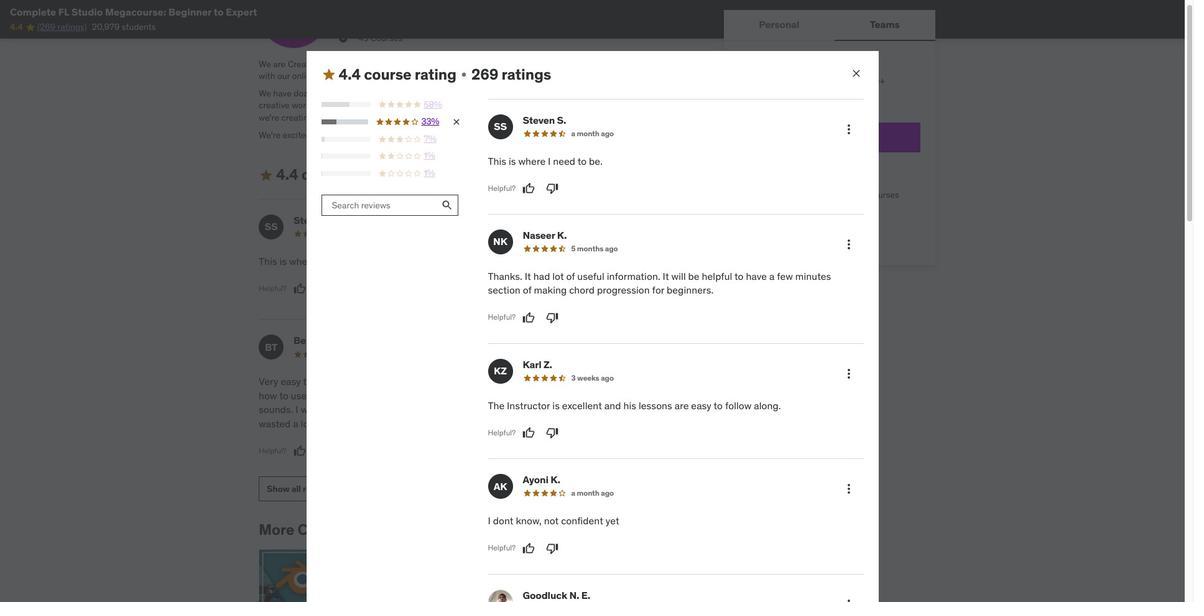 Task type: vqa. For each thing, say whether or not it's contained in the screenshot.


Task type: locate. For each thing, give the bounding box(es) containing it.
be. for to
[[360, 255, 374, 268]]

have down sso
[[746, 270, 767, 282]]

few inside dialog
[[777, 270, 793, 282]]

0 vertical spatial had
[[534, 270, 550, 282]]

this for to
[[259, 255, 277, 268]]

your
[[628, 58, 645, 69], [853, 88, 870, 99], [555, 129, 572, 140]]

few for mark review by naseer k. as unhelpful image related to mark review by naseer k. as helpful icon
[[575, 389, 591, 402]]

additional actions for review by goodluck n. e. image
[[842, 597, 856, 602]]

nk up kz
[[492, 341, 506, 353]]

unleash up the other
[[596, 58, 626, 69]]

0 horizontal spatial few
[[575, 389, 591, 402]]

will for mark review by naseer k. as unhelpful image related to mark review by naseer k. as helpful icon
[[670, 375, 685, 388]]

show all reviews button
[[259, 477, 342, 501]]

a left group at the top of page
[[373, 58, 377, 69]]

course for top xsmall image
[[364, 65, 412, 84]]

1 horizontal spatial 4.4
[[276, 165, 298, 184]]

dialog
[[306, 51, 879, 602]]

and left the close modal image
[[835, 76, 850, 87]]

for inside subscribe to this course and 25,000+ top‑rated udemy courses for your organization.
[[841, 88, 851, 99]]

of right group at the top of page
[[404, 58, 412, 69]]

icon
[[333, 389, 352, 402]]

have down icon on the bottom of page
[[330, 403, 351, 416]]

weeks right '3'
[[577, 373, 600, 382]]

mark review by steven s. as helpful image
[[523, 182, 535, 195]]

2 a month ago from the top
[[571, 489, 614, 498]]

lot inside "very easy to follow and the instructor explains how to use each icon and section to adjust the sounds. i would have been lost for weeks and wasted a lot of time without taking this course."
[[301, 417, 312, 430]]

of left years
[[324, 88, 331, 99]]

courses inside we are creativity unleashed, a group of professional creators dedicated to helping you unleash your creativity with our online courses. we have dozens of years of experience in design, illustration, filmmaking, video editing and other areas of creative work. we believe that education needs to be fun and engaging and that's exactly the kind of courses we're creating. we're excited to have you here with us and we can't wait to help you unleash your creativity. let's do this!
[[648, 100, 679, 111]]

a inside we are creativity unleashed, a group of professional creators dedicated to helping you unleash your creativity with our online courses. we have dozens of years of experience in design, illustration, filmmaking, video editing and other areas of creative work. we believe that education needs to be fun and engaging and that's exactly the kind of courses we're creating. we're excited to have you here with us and we can't wait to help you unleash your creativity. let's do this!
[[373, 58, 377, 69]]

feeling excited
[[487, 255, 552, 268]]

additional actions for review by steven s. image
[[842, 122, 856, 137]]

ss down medium icon
[[265, 220, 278, 233]]

1 vertical spatial 269 ratings
[[409, 165, 489, 184]]

1 horizontal spatial weeks
[[577, 373, 600, 382]]

1 vertical spatial this is where i need to be.
[[259, 255, 374, 268]]

the inside we are creativity unleashed, a group of professional creators dedicated to helping you unleash your creativity with our online courses. we have dozens of years of experience in design, illustration, filmmaking, video editing and other areas of creative work. we believe that education needs to be fun and engaging and that's exactly the kind of courses we're creating. we're excited to have you here with us and we can't wait to help you unleash your creativity. let's do this!
[[605, 100, 618, 111]]

lot for mark review by naseer k. as helpful image
[[553, 270, 564, 282]]

your inside subscribe to this course and 25,000+ top‑rated udemy courses for your organization.
[[853, 88, 870, 99]]

mark review by naseer k. as unhelpful image right mark review by naseer k. as helpful image
[[546, 312, 559, 324]]

1 vertical spatial s.
[[328, 214, 337, 226]]

be for mark review by naseer k. as unhelpful image related to mark review by naseer k. as helpful icon
[[487, 389, 498, 402]]

naseer down timilehin at the top
[[523, 229, 555, 241]]

0 horizontal spatial are
[[273, 58, 286, 69]]

courses up try udemy business
[[808, 88, 838, 99]]

1 month from the top
[[577, 129, 600, 138]]

0 vertical spatial useful
[[578, 270, 605, 282]]

0 vertical spatial be.
[[589, 155, 603, 167]]

269 ratings up submit search icon
[[409, 165, 489, 184]]

0 vertical spatial ratings
[[502, 65, 551, 84]]

ss for to
[[265, 220, 278, 233]]

lessons
[[639, 399, 673, 412]]

dont
[[493, 515, 514, 527]]

thanks. it had lot of useful information. it will be helpful to have a few minutes section of making chord progression for beginners. for mark review by naseer k. as unhelpful image related to mark review by naseer k. as helpful icon
[[487, 375, 685, 416]]

269 ratings up 'filmmaking,'
[[472, 65, 551, 84]]

course inside subscribe to this course and 25,000+ top‑rated udemy courses for your organization.
[[807, 76, 833, 87]]

269 ratings for the right xsmall icon
[[409, 165, 489, 184]]

beginners. inside dialog
[[667, 284, 714, 296]]

tab list
[[724, 10, 936, 41]]

1 horizontal spatial be.
[[589, 155, 603, 167]]

course left the close modal image
[[807, 76, 833, 87]]

1 vertical spatial mark review by naseer k. as unhelpful image
[[545, 431, 557, 443]]

tab list containing personal
[[724, 10, 936, 41]]

1 vertical spatial 25,000+
[[759, 189, 793, 201]]

how
[[259, 389, 277, 402]]

2 horizontal spatial 4.4
[[339, 65, 361, 84]]

1 vertical spatial are
[[675, 399, 689, 412]]

your left creativity
[[628, 58, 645, 69]]

1 vertical spatial with
[[379, 129, 395, 140]]

thanks. it had lot of useful information. it will be helpful to have a few minutes section of making chord progression for beginners. for mark review by naseer k. as unhelpful image corresponding to mark review by naseer k. as helpful image
[[488, 270, 831, 296]]

&
[[817, 189, 823, 201]]

1 vertical spatial udemy
[[800, 131, 832, 143]]

1 horizontal spatial your
[[628, 58, 645, 69]]

ss
[[494, 120, 507, 133], [265, 220, 278, 233]]

know,
[[516, 515, 542, 527]]

269 ratings inside dialog
[[472, 65, 551, 84]]

ago up yet
[[601, 489, 614, 498]]

1 vertical spatial this
[[414, 417, 430, 430]]

that
[[359, 100, 375, 111]]

0 vertical spatial excited
[[283, 129, 311, 140]]

1 horizontal spatial 269
[[472, 65, 499, 84]]

1 vertical spatial easy
[[691, 399, 712, 412]]

2 vertical spatial the
[[449, 389, 464, 402]]

dedicated
[[498, 58, 537, 69]]

1 vertical spatial the
[[362, 375, 377, 388]]

will inside dialog
[[672, 270, 686, 282]]

mark review by naseer k. as unhelpful image right 'mark review by karl z. as helpful' icon
[[545, 431, 557, 443]]

is for nk
[[509, 155, 516, 167]]

beginners. for mark review by naseer k. as unhelpful image related to mark review by naseer k. as helpful icon
[[619, 403, 666, 416]]

information. for mark review by naseer k. as helpful image
[[607, 270, 661, 282]]

rating inside dialog
[[415, 65, 457, 84]]

0 horizontal spatial s.
[[328, 214, 337, 226]]

your left 'creativity.'
[[555, 129, 572, 140]]

0 horizontal spatial 269
[[409, 165, 436, 184]]

ago left do in the right of the page
[[601, 129, 614, 138]]

ben t.
[[294, 334, 321, 347]]

1 vertical spatial chord
[[522, 403, 547, 416]]

ak
[[494, 480, 507, 493]]

this for nk
[[488, 155, 506, 167]]

1 vertical spatial helpful
[[500, 389, 531, 402]]

weeks down adjust
[[411, 403, 439, 416]]

0 vertical spatial nk
[[493, 235, 508, 248]]

0 horizontal spatial excited
[[283, 129, 311, 140]]

this inside dialog
[[488, 155, 506, 167]]

this is where i need to be. up mark review by steven s. as helpful image
[[259, 255, 374, 268]]

beginners. for mark review by naseer k. as unhelpful image corresponding to mark review by naseer k. as helpful image
[[667, 284, 714, 296]]

steven s.
[[523, 114, 566, 126], [294, 214, 337, 226]]

lot up mark review by timilehin o. as unhelpful image
[[553, 270, 564, 282]]

0 horizontal spatial course
[[302, 165, 349, 184]]

helpful for mark review by naseer k. as unhelpful image related to mark review by naseer k. as helpful icon
[[500, 389, 531, 402]]

be. down 'creativity.'
[[589, 155, 603, 167]]

mark review by karl z. as unhelpful image
[[546, 427, 559, 439]]

courses.
[[318, 70, 351, 82]]

1 vertical spatial 269
[[409, 165, 436, 184]]

courses inside subscribe to this course and 25,000+ top‑rated udemy courses for your organization.
[[808, 88, 838, 99]]

lot
[[553, 270, 564, 282], [551, 375, 563, 388], [301, 417, 312, 430]]

ss for nk
[[494, 120, 507, 133]]

4.4 for medium image
[[339, 65, 361, 84]]

goodluck n. e.
[[523, 589, 591, 601]]

thanks. for mark review by naseer k. as helpful icon
[[487, 375, 521, 388]]

thanks. inside dialog
[[488, 270, 523, 282]]

ago right months
[[605, 244, 618, 253]]

1 vertical spatial steven
[[294, 214, 326, 226]]

helpful? for mark review by steven s. as helpful icon
[[488, 183, 516, 193]]

269 ratings for top xsmall image
[[472, 65, 551, 84]]

course for the right xsmall icon
[[302, 165, 349, 184]]

had for mark review by naseer k. as unhelpful image corresponding to mark review by naseer k. as helpful image
[[534, 270, 550, 282]]

udemy right try
[[800, 131, 832, 143]]

you right helping
[[580, 58, 593, 69]]

0 vertical spatial k.
[[557, 229, 567, 241]]

the instructor is excellent and his lessons are easy to follow along.
[[488, 399, 781, 412]]

1 a month ago from the top
[[571, 129, 614, 138]]

0 horizontal spatial minutes
[[594, 389, 629, 402]]

0 horizontal spatial this
[[414, 417, 430, 430]]

1 vertical spatial nk
[[492, 341, 506, 353]]

2 1% button from the top
[[321, 167, 461, 180]]

are up our
[[273, 58, 286, 69]]

2 vertical spatial k.
[[551, 474, 560, 486]]

information. up his
[[606, 375, 659, 388]]

naseer k. up z. at bottom left
[[521, 334, 566, 347]]

nk for mark review by naseer k. as helpful image
[[493, 235, 508, 248]]

explains
[[425, 375, 461, 388]]

and right us
[[409, 129, 423, 140]]

0 horizontal spatial weeks
[[411, 403, 439, 416]]

course inside dialog
[[364, 65, 412, 84]]

try
[[784, 131, 798, 143]]

close modal image
[[850, 67, 863, 80]]

the down explains
[[449, 389, 464, 402]]

creativity unleashed link
[[378, 520, 523, 539]]

courses down areas
[[648, 100, 679, 111]]

course up 'experience'
[[364, 65, 412, 84]]

xsmall image up can't
[[451, 117, 461, 127]]

0 horizontal spatial you
[[343, 129, 357, 140]]

with
[[259, 70, 275, 82], [379, 129, 395, 140]]

1 horizontal spatial courses
[[371, 33, 403, 44]]

will for mark review by naseer k. as unhelpful image corresponding to mark review by naseer k. as helpful image
[[672, 270, 686, 282]]

nk
[[493, 235, 508, 248], [492, 341, 506, 353]]

medium image
[[321, 67, 336, 82]]

269 for medium icon
[[409, 165, 436, 184]]

progression for mark review by naseer k. as helpful icon
[[550, 403, 602, 416]]

269 down 7%
[[409, 165, 436, 184]]

we're
[[259, 129, 281, 140]]

1% button down 7% button
[[321, 150, 461, 162]]

rating up design,
[[415, 65, 457, 84]]

1 vertical spatial lot
[[551, 375, 563, 388]]

0 vertical spatial minutes
[[796, 270, 831, 282]]

progression down 5 months ago
[[597, 284, 650, 296]]

a month ago up confident
[[571, 489, 614, 498]]

of down "5"
[[567, 270, 575, 282]]

progression down '3'
[[550, 403, 602, 416]]

courses
[[808, 88, 838, 99], [648, 100, 679, 111], [869, 189, 900, 201]]

45
[[358, 33, 369, 44]]

mark review by naseer k. as unhelpful image for mark review by naseer k. as helpful image
[[546, 312, 559, 324]]

courses right demand
[[869, 189, 900, 201]]

1 vertical spatial creativity
[[378, 520, 446, 539]]

0 vertical spatial steven
[[523, 114, 555, 126]]

ss inside dialog
[[494, 120, 507, 133]]

xsmall image
[[338, 33, 348, 45], [397, 170, 407, 180]]

1 vertical spatial naseer k.
[[521, 334, 566, 347]]

easy up "use"
[[281, 375, 301, 388]]

2 horizontal spatial courses
[[869, 189, 900, 201]]

studio
[[71, 6, 103, 18]]

s. inside dialog
[[557, 114, 566, 126]]

creating.
[[282, 112, 316, 123]]

complete fl studio megacourse: beginner to expert
[[10, 6, 257, 18]]

this right subscribe
[[790, 76, 804, 87]]

month up confident
[[577, 489, 600, 498]]

a
[[373, 58, 377, 69], [571, 129, 576, 138], [770, 270, 775, 282], [568, 389, 573, 402], [293, 417, 298, 430], [571, 489, 576, 498]]

useful
[[578, 270, 605, 282], [576, 375, 603, 388]]

0 vertical spatial courses
[[808, 88, 838, 99]]

xsmall image down creators
[[459, 70, 469, 80]]

of down would
[[315, 417, 323, 430]]

0 horizontal spatial beginners.
[[619, 403, 666, 416]]

0 horizontal spatial this
[[259, 255, 277, 268]]

mark review by timilehin o. as unhelpful image
[[545, 283, 557, 295]]

lot left '3'
[[551, 375, 563, 388]]

of right areas
[[658, 88, 665, 99]]

2 vertical spatial your
[[555, 129, 572, 140]]

25,000+ up learning
[[759, 189, 793, 201]]

need
[[553, 155, 576, 167], [324, 255, 346, 268]]

20,979 students
[[92, 21, 156, 33]]

be inside we are creativity unleashed, a group of professional creators dedicated to helping you unleash your creativity with our online courses. we have dozens of years of experience in design, illustration, filmmaking, video editing and other areas of creative work. we believe that education needs to be fun and engaging and that's exactly the kind of courses we're creating. we're excited to have you here with us and we can't wait to help you unleash your creativity. let's do this!
[[453, 100, 463, 111]]

are
[[273, 58, 286, 69], [675, 399, 689, 412]]

courses right 45
[[371, 33, 403, 44]]

steven s. for nk
[[523, 114, 566, 126]]

need inside dialog
[[553, 155, 576, 167]]

Search reviews text field
[[321, 194, 437, 216]]

1 horizontal spatial easy
[[691, 399, 712, 412]]

0 vertical spatial beginners.
[[667, 284, 714, 296]]

dozens
[[294, 88, 322, 99]]

by
[[358, 520, 375, 539]]

had down "karl z."
[[532, 375, 549, 388]]

courses left by
[[298, 520, 355, 539]]

megacourse:
[[105, 6, 166, 18]]

in
[[411, 88, 418, 99]]

1 vertical spatial had
[[532, 375, 549, 388]]

0 vertical spatial few
[[777, 270, 793, 282]]

269 for medium image
[[472, 65, 499, 84]]

ratings inside dialog
[[502, 65, 551, 84]]

ratings up submit search icon
[[439, 165, 489, 184]]

rating for the right xsmall icon
[[352, 165, 394, 184]]

ratings
[[502, 65, 551, 84], [439, 165, 489, 184]]

2 vertical spatial xsmall image
[[739, 212, 749, 224]]

making down kz
[[487, 403, 519, 416]]

1 vertical spatial xsmall image
[[451, 117, 461, 127]]

mark review by steven s. as unhelpful image
[[546, 182, 559, 195]]

1 horizontal spatial steven s.
[[523, 114, 566, 126]]

adjust
[[419, 389, 447, 402]]

course right medium icon
[[302, 165, 349, 184]]

and left his
[[605, 399, 621, 412]]

subscribe
[[739, 76, 778, 87]]

yet
[[606, 515, 620, 527]]

ratings for medium image
[[502, 65, 551, 84]]

1 vertical spatial courses
[[648, 100, 679, 111]]

4.4 course rating down here
[[276, 165, 394, 184]]

1 vertical spatial your
[[853, 88, 870, 99]]

naseer
[[523, 229, 555, 241], [521, 334, 554, 347]]

1 horizontal spatial few
[[777, 270, 793, 282]]

1 vertical spatial be
[[689, 270, 700, 282]]

0 horizontal spatial courses
[[648, 100, 679, 111]]

minutes down sso and lms integrations
[[796, 270, 831, 282]]

1% button up search reviews text field
[[321, 167, 461, 180]]

1 vertical spatial xsmall image
[[397, 170, 407, 180]]

udemy up organization.
[[778, 88, 806, 99]]

(269 ratings)
[[37, 21, 87, 33]]

chord inside dialog
[[569, 284, 595, 296]]

0 vertical spatial thanks.
[[488, 270, 523, 282]]

wait
[[459, 129, 476, 140]]

to inside subscribe to this course and 25,000+ top‑rated udemy courses for your organization.
[[780, 76, 788, 87]]

1 horizontal spatial this is where i need to be.
[[488, 155, 603, 167]]

few down 3 weeks ago on the bottom
[[575, 389, 591, 402]]

naseer k. down timilehin at the top
[[523, 229, 567, 241]]

rating for top xsmall image
[[415, 65, 457, 84]]

naseer inside dialog
[[523, 229, 555, 241]]

naseer k. for mark review by naseer k. as helpful image
[[523, 229, 567, 241]]

are right the lessons
[[675, 399, 689, 412]]

unleash
[[596, 58, 626, 69], [522, 129, 553, 140]]

learning engagement tools
[[759, 212, 866, 223]]

more courses by creativity unleashed
[[259, 520, 523, 539]]

a month ago down the exactly at the top
[[571, 129, 614, 138]]

1 horizontal spatial minutes
[[796, 270, 831, 282]]

xsmall image left learning
[[739, 212, 749, 224]]

with down 33% button
[[379, 129, 395, 140]]

had inside dialog
[[534, 270, 550, 282]]

0 vertical spatial your
[[628, 58, 645, 69]]

few down sso and lms integrations
[[777, 270, 793, 282]]

subscribe to this course and 25,000+ top‑rated udemy courses for your organization.
[[739, 76, 886, 111]]

0 vertical spatial easy
[[281, 375, 301, 388]]

try udemy business link
[[739, 122, 921, 152]]

thanks. it had lot of useful information. it will be helpful to have a few minutes section of making chord progression for beginners. inside dialog
[[488, 270, 831, 296]]

naseer k. for mark review by naseer k. as helpful icon
[[521, 334, 566, 347]]

ratings up 'filmmaking,'
[[502, 65, 551, 84]]

0 vertical spatial follow
[[315, 375, 341, 388]]

fl
[[58, 6, 69, 18]]

2 vertical spatial we
[[315, 100, 327, 111]]

unleash down engaging
[[522, 129, 553, 140]]

rating up search reviews text field
[[352, 165, 394, 184]]

excited down creating.
[[283, 129, 311, 140]]

1 vertical spatial weeks
[[411, 403, 439, 416]]

years
[[333, 88, 354, 99]]

0 vertical spatial rating
[[415, 65, 457, 84]]

0 vertical spatial 25,000+
[[852, 76, 886, 87]]

areas
[[634, 88, 656, 99]]

thanks. for mark review by naseer k. as helpful image
[[488, 270, 523, 282]]

demand
[[835, 189, 867, 201]]

information.
[[607, 270, 661, 282], [606, 375, 659, 388]]

sounds.
[[259, 403, 293, 416]]

naseer up "karl z."
[[521, 334, 554, 347]]

without
[[348, 417, 381, 430]]

is
[[509, 155, 516, 167], [280, 255, 287, 268], [553, 399, 560, 412]]

1 vertical spatial 1%
[[424, 167, 435, 179]]

excited up mark review by timilehin o. as helpful image
[[519, 255, 552, 268]]

1 vertical spatial few
[[575, 389, 591, 402]]

helpful inside dialog
[[702, 270, 733, 282]]

sso and lms integrations
[[759, 234, 862, 245]]

mark review by naseer k. as unhelpful image
[[546, 312, 559, 324], [545, 431, 557, 443]]

a right wasted
[[293, 417, 298, 430]]

our
[[277, 70, 290, 82]]

0 vertical spatial will
[[672, 270, 686, 282]]

mark review by karl z. as helpful image
[[523, 427, 535, 439]]

useful right '3'
[[576, 375, 603, 388]]

easy right the lessons
[[691, 399, 712, 412]]

3 weeks ago
[[571, 373, 614, 382]]

0 vertical spatial ss
[[494, 120, 507, 133]]

1 vertical spatial courses
[[298, 520, 355, 539]]

1 horizontal spatial this
[[790, 76, 804, 87]]

month down the exactly at the top
[[577, 129, 600, 138]]

0 vertical spatial 1%
[[424, 150, 435, 161]]

very easy to follow and the instructor explains how to use each icon and section to adjust the sounds. i would have been lost for weeks and wasted a lot of time without taking this course.
[[259, 375, 465, 430]]

1 vertical spatial beginners.
[[619, 403, 666, 416]]

2 month from the top
[[577, 489, 600, 498]]

timilehin
[[521, 214, 564, 226]]

4.4 right medium icon
[[276, 165, 298, 184]]

0 vertical spatial lot
[[553, 270, 564, 282]]

helpful?
[[488, 183, 516, 193], [259, 284, 287, 293], [487, 284, 514, 293], [488, 313, 516, 322], [488, 428, 516, 437], [487, 432, 514, 441], [259, 446, 287, 455], [488, 543, 516, 553]]

4.4 course rating up 'experience'
[[339, 65, 457, 84]]

2 vertical spatial 4.4
[[276, 165, 298, 184]]

this
[[790, 76, 804, 87], [414, 417, 430, 430]]

where up mark review by steven s. as helpful image
[[289, 255, 317, 268]]

xsmall image
[[459, 70, 469, 80], [451, 117, 461, 127], [739, 212, 749, 224]]

we
[[259, 58, 271, 69], [259, 88, 271, 99], [315, 100, 327, 111]]

0 vertical spatial 1% button
[[321, 150, 461, 162]]

mark review by timilehin o. as helpful image
[[521, 283, 534, 295]]

chord right mark review by timilehin o. as unhelpful image
[[569, 284, 595, 296]]

mark review by ben t. as helpful image
[[293, 445, 306, 457]]

making inside dialog
[[534, 284, 567, 296]]

steven s. inside dialog
[[523, 114, 566, 126]]

1 vertical spatial 4.4
[[339, 65, 361, 84]]

mark review by ayoni k. as helpful image
[[523, 542, 535, 555]]

0 horizontal spatial steven
[[294, 214, 326, 226]]

0 vertical spatial udemy
[[778, 88, 806, 99]]

weeks inside dialog
[[577, 373, 600, 382]]

months
[[577, 244, 604, 253]]

4.4 course rating
[[339, 65, 457, 84], [276, 165, 394, 184]]

be inside dialog
[[689, 270, 700, 282]]

k.
[[557, 229, 567, 241], [556, 334, 566, 347], [551, 474, 560, 486]]

minutes down 3 weeks ago on the bottom
[[594, 389, 629, 402]]

i
[[548, 155, 551, 167], [319, 255, 322, 268], [296, 403, 298, 416], [488, 515, 491, 527]]

thanks. up 'the'
[[487, 375, 521, 388]]

where for nk
[[519, 155, 546, 167]]

month for yet
[[577, 489, 600, 498]]

nk down to
[[493, 235, 508, 248]]

useful for mark review by naseer k. as helpful image
[[578, 270, 605, 282]]

1 vertical spatial ss
[[265, 220, 278, 233]]

1 vertical spatial is
[[280, 255, 287, 268]]

lot down would
[[301, 417, 312, 430]]

and inside subscribe to this course and 25,000+ top‑rated udemy courses for your organization.
[[835, 76, 850, 87]]

the up been on the bottom of page
[[362, 375, 377, 388]]

1 vertical spatial useful
[[576, 375, 603, 388]]

o.
[[566, 214, 576, 226]]

1 vertical spatial k.
[[556, 334, 566, 347]]

0 vertical spatial thanks. it had lot of useful information. it will be helpful to have a few minutes section of making chord progression for beginners.
[[488, 270, 831, 296]]

s. for to
[[328, 214, 337, 226]]

weeks inside "very easy to follow and the instructor explains how to use each icon and section to adjust the sounds. i would have been lost for weeks and wasted a lot of time without taking this course."
[[411, 403, 439, 416]]

chord up 'mark review by karl z. as helpful' icon
[[522, 403, 547, 416]]

needs
[[418, 100, 441, 111]]

the
[[605, 100, 618, 111], [362, 375, 377, 388], [449, 389, 464, 402]]

4.4 inside dialog
[[339, 65, 361, 84]]

naseer k.
[[523, 229, 567, 241], [521, 334, 566, 347]]



Task type: describe. For each thing, give the bounding box(es) containing it.
helpful? for mark review by naseer k. as helpful icon
[[487, 432, 514, 441]]

and up icon on the bottom of page
[[344, 375, 360, 388]]

be for mark review by naseer k. as unhelpful image corresponding to mark review by naseer k. as helpful image
[[689, 270, 700, 282]]

n.
[[570, 589, 580, 601]]

helpful for mark review by naseer k. as unhelpful image corresponding to mark review by naseer k. as helpful image
[[702, 270, 733, 282]]

show
[[267, 483, 290, 494]]

section for mark review by naseer k. as helpful icon
[[632, 389, 664, 402]]

instructor
[[507, 399, 550, 412]]

20,979
[[92, 21, 120, 33]]

teams button
[[835, 10, 936, 40]]

professional
[[414, 58, 462, 69]]

z.
[[544, 358, 552, 371]]

a month ago for to
[[571, 129, 614, 138]]

very
[[259, 375, 278, 388]]

k. for it
[[551, 474, 560, 486]]

integrations
[[815, 234, 862, 245]]

2 horizontal spatial is
[[553, 399, 560, 412]]

time
[[326, 417, 345, 430]]

are inside we are creativity unleashed, a group of professional creators dedicated to helping you unleash your creativity with our online courses. we have dozens of years of experience in design, illustration, filmmaking, video editing and other areas of creative work. we believe that education needs to be fun and engaging and that's exactly the kind of courses we're creating. we're excited to have you here with us and we can't wait to help you unleash your creativity. let's do this!
[[273, 58, 286, 69]]

steven s. for to
[[294, 214, 337, 226]]

a up confident
[[571, 489, 576, 498]]

bt
[[265, 341, 277, 353]]

1 horizontal spatial the
[[449, 389, 464, 402]]

1 horizontal spatial you
[[507, 129, 520, 140]]

lost
[[378, 403, 394, 416]]

this inside "very easy to follow and the instructor explains how to use each icon and section to adjust the sounds. i would have been lost for weeks and wasted a lot of time without taking this course."
[[414, 417, 430, 430]]

4.4 course rating for medium icon
[[276, 165, 394, 184]]

additional actions for review by naseer k. image
[[842, 237, 856, 252]]

25,000+ inside subscribe to this course and 25,000+ top‑rated udemy courses for your organization.
[[852, 76, 886, 87]]

creativity inside we are creativity unleashed, a group of professional creators dedicated to helping you unleash your creativity with our online courses. we have dozens of years of experience in design, illustration, filmmaking, video editing and other areas of creative work. we believe that education needs to be fun and engaging and that's exactly the kind of courses we're creating. we're excited to have you here with us and we can't wait to help you unleash your creativity. let's do this!
[[288, 58, 325, 69]]

mark review by ayoni k. as unhelpful image
[[546, 542, 559, 555]]

lms
[[795, 234, 813, 245]]

beginner
[[168, 6, 212, 18]]

a inside "very easy to follow and the instructor explains how to use each icon and section to adjust the sounds. i would have been lost for weeks and wasted a lot of time without taking this course."
[[293, 417, 298, 430]]

(269
[[37, 21, 55, 33]]

business
[[834, 131, 876, 143]]

0 horizontal spatial with
[[259, 70, 275, 82]]

be. for nk
[[589, 155, 603, 167]]

have inside "very easy to follow and the instructor explains how to use each icon and section to adjust the sounds. i would have been lost for weeks and wasted a lot of time without taking this course."
[[330, 403, 351, 416]]

karl z.
[[523, 358, 552, 371]]

more
[[259, 520, 295, 539]]

steven for to
[[294, 214, 326, 226]]

excited inside we are creativity unleashed, a group of professional creators dedicated to helping you unleash your creativity with our online courses. we have dozens of years of experience in design, illustration, filmmaking, video editing and other areas of creative work. we believe that education needs to be fun and engaging and that's exactly the kind of courses we're creating. we're excited to have you here with us and we can't wait to help you unleash your creativity. let's do this!
[[283, 129, 311, 140]]

feeling
[[487, 255, 517, 268]]

here
[[359, 129, 377, 140]]

of up excellent
[[565, 375, 574, 388]]

4.4 course rating for medium image
[[339, 65, 457, 84]]

courses for more
[[298, 520, 355, 539]]

this!
[[646, 129, 662, 140]]

exactly
[[576, 100, 603, 111]]

and up the exactly at the top
[[595, 88, 610, 99]]

need for to
[[324, 255, 346, 268]]

we are creativity unleashed, a group of professional creators dedicated to helping you unleash your creativity with our online courses. we have dozens of years of experience in design, illustration, filmmaking, video editing and other areas of creative work. we believe that education needs to be fun and engaging and that's exactly the kind of courses we're creating. we're excited to have you here with us and we can't wait to help you unleash your creativity. let's do this!
[[259, 58, 683, 140]]

instructor
[[379, 375, 422, 388]]

helpful? for mark review by naseer k. as helpful image
[[488, 313, 516, 322]]

of inside "very easy to follow and the instructor explains how to use each icon and section to adjust the sounds. i would have been lost for weeks and wasted a lot of time without taking this course."
[[315, 417, 323, 430]]

course.
[[433, 417, 465, 430]]

1 horizontal spatial unleash
[[596, 58, 626, 69]]

taking
[[384, 417, 412, 430]]

video
[[543, 88, 564, 99]]

unleashed
[[449, 520, 523, 539]]

and up course.
[[442, 403, 458, 416]]

month for to
[[577, 129, 600, 138]]

each
[[309, 389, 331, 402]]

use
[[291, 389, 307, 402]]

1 1% from the top
[[424, 150, 435, 161]]

udemy inside "link"
[[800, 131, 832, 143]]

and down video
[[535, 100, 550, 111]]

teams
[[871, 18, 900, 31]]

of right his
[[667, 389, 676, 402]]

1 horizontal spatial with
[[379, 129, 395, 140]]

we
[[425, 129, 436, 140]]

submit search image
[[441, 199, 454, 211]]

all
[[292, 483, 301, 494]]

other
[[612, 88, 632, 99]]

2 horizontal spatial you
[[580, 58, 593, 69]]

had for mark review by naseer k. as unhelpful image related to mark review by naseer k. as helpful icon
[[532, 375, 549, 388]]

kz
[[494, 365, 507, 377]]

0 horizontal spatial 25,000+
[[759, 189, 793, 201]]

for inside "very easy to follow and the instructor explains how to use each icon and section to adjust the sounds. i would have been lost for weeks and wasted a lot of time without taking this course."
[[397, 403, 409, 416]]

k. for excited
[[556, 334, 566, 347]]

have down z. at bottom left
[[544, 389, 565, 402]]

helping
[[549, 58, 578, 69]]

engaging
[[497, 100, 533, 111]]

online
[[292, 70, 316, 82]]

0 vertical spatial we
[[259, 58, 271, 69]]

a down '3'
[[568, 389, 573, 402]]

ratings for medium icon
[[439, 165, 489, 184]]

have down believe
[[323, 129, 341, 140]]

group
[[379, 58, 402, 69]]

ago for information.
[[605, 244, 618, 253]]

would
[[301, 403, 327, 416]]

1 1% button from the top
[[321, 150, 461, 162]]

ayoni k.
[[523, 474, 560, 486]]

progression for mark review by naseer k. as helpful image
[[597, 284, 650, 296]]

lot for mark review by naseer k. as helpful icon
[[551, 375, 563, 388]]

45 courses
[[358, 33, 403, 44]]

naseer for mark review by naseer k. as helpful icon
[[521, 334, 554, 347]]

udemy inside subscribe to this course and 25,000+ top‑rated udemy courses for your organization.
[[778, 88, 806, 99]]

us
[[398, 129, 407, 140]]

25,000+ fresh & in-demand courses
[[759, 189, 900, 201]]

section for mark review by naseer k. as helpful image
[[488, 284, 521, 296]]

mark review by naseer k. as helpful image
[[523, 312, 535, 324]]

filmmaking,
[[495, 88, 541, 99]]

ben
[[294, 334, 312, 347]]

students
[[122, 21, 156, 33]]

his
[[624, 399, 637, 412]]

medium image
[[259, 168, 274, 183]]

i inside "very easy to follow and the instructor explains how to use each icon and section to adjust the sounds. i would have been lost for weeks and wasted a lot of time without taking this course."
[[296, 403, 298, 416]]

3
[[571, 373, 576, 382]]

this is where i need to be. for nk
[[488, 155, 603, 167]]

dialog containing 4.4 course rating
[[306, 51, 879, 602]]

this is where i need to be. for to
[[259, 255, 374, 268]]

fresh
[[795, 189, 815, 201]]

4.4 for medium icon
[[276, 165, 298, 184]]

1 horizontal spatial creativity
[[378, 520, 446, 539]]

not
[[544, 515, 559, 527]]

2 vertical spatial courses
[[869, 189, 900, 201]]

been
[[353, 403, 375, 416]]

1 horizontal spatial excited
[[519, 255, 552, 268]]

along.
[[754, 399, 781, 412]]

this inside subscribe to this course and 25,000+ top‑rated udemy courses for your organization.
[[790, 76, 804, 87]]

engagement
[[795, 212, 845, 223]]

7%
[[424, 133, 437, 144]]

fun
[[465, 100, 478, 111]]

section inside "very easy to follow and the instructor explains how to use each icon and section to adjust the sounds. i would have been lost for weeks and wasted a lot of time without taking this course."
[[373, 389, 406, 402]]

information. for mark review by naseer k. as helpful icon
[[606, 375, 659, 388]]

show all reviews
[[267, 483, 334, 494]]

7% button
[[321, 133, 461, 145]]

chord for mark review by naseer k. as unhelpful image related to mark review by naseer k. as helpful icon
[[522, 403, 547, 416]]

creativity.
[[574, 129, 611, 140]]

minutes for mark review by naseer k. as helpful image
[[796, 270, 831, 282]]

ayoni
[[523, 474, 549, 486]]

t.
[[314, 334, 321, 347]]

helpful? for mark review by ayoni k. as helpful image
[[488, 543, 516, 553]]

0 horizontal spatial 4.4
[[10, 21, 23, 33]]

and right sso
[[779, 234, 793, 245]]

chord for mark review by naseer k. as unhelpful image corresponding to mark review by naseer k. as helpful image
[[569, 284, 595, 296]]

0 horizontal spatial your
[[555, 129, 572, 140]]

mark review by steven s. as helpful image
[[293, 283, 306, 295]]

additional actions for review by karl z. image
[[842, 366, 856, 381]]

1 horizontal spatial xsmall image
[[397, 170, 407, 180]]

naseer for mark review by naseer k. as helpful image
[[523, 229, 555, 241]]

sso
[[759, 234, 776, 245]]

minutes for mark review by naseer k. as helpful icon
[[594, 389, 629, 402]]

karl
[[523, 358, 542, 371]]

ago for be.
[[601, 129, 614, 138]]

5 months ago
[[571, 244, 618, 253]]

is for to
[[280, 255, 287, 268]]

58%
[[424, 99, 442, 110]]

creativity unleashed image
[[259, 0, 329, 48]]

steven for nk
[[523, 114, 555, 126]]

a month ago for yet
[[571, 489, 614, 498]]

5
[[571, 244, 576, 253]]

33% button
[[321, 116, 461, 128]]

helpful? for 'mark review by karl z. as helpful' icon
[[488, 428, 516, 437]]

1 vertical spatial we
[[259, 88, 271, 99]]

believe
[[329, 100, 357, 111]]

of up that
[[356, 88, 364, 99]]

of left mark review by timilehin o. as unhelpful image
[[523, 284, 532, 296]]

easy inside dialog
[[691, 399, 712, 412]]

follow inside "very easy to follow and the instructor explains how to use each icon and section to adjust the sounds. i would have been lost for weeks and wasted a lot of time without taking this course."
[[315, 375, 341, 388]]

courses for 45
[[371, 33, 403, 44]]

wasted
[[259, 417, 291, 430]]

let's
[[613, 129, 632, 140]]

useful for mark review by naseer k. as helpful icon
[[576, 375, 603, 388]]

2 1% from the top
[[424, 167, 435, 179]]

easy inside "very easy to follow and the instructor explains how to use each icon and section to adjust the sounds. i would have been lost for weeks and wasted a lot of time without taking this course."
[[281, 375, 301, 388]]

0 horizontal spatial xsmall image
[[338, 33, 348, 45]]

xsmall image inside 33% button
[[451, 117, 461, 127]]

learning
[[759, 212, 793, 223]]

kind
[[620, 100, 636, 111]]

nk for mark review by naseer k. as helpful icon
[[492, 341, 506, 353]]

and up been on the bottom of page
[[354, 389, 371, 402]]

1 vertical spatial unleash
[[522, 129, 553, 140]]

confident
[[561, 515, 603, 527]]

mark review by naseer k. as unhelpful image for mark review by naseer k. as helpful icon
[[545, 431, 557, 443]]

33%
[[422, 116, 439, 127]]

need for nk
[[553, 155, 576, 167]]

a down that's
[[571, 129, 576, 138]]

making for mark review by naseer k. as helpful icon
[[487, 403, 519, 416]]

0 vertical spatial xsmall image
[[459, 70, 469, 80]]

additional actions for review by ayoni k. image
[[842, 482, 856, 497]]

have up creative
[[273, 88, 292, 99]]

the
[[488, 399, 505, 412]]

editing
[[566, 88, 593, 99]]

helpful? for mark review by timilehin o. as helpful image
[[487, 284, 514, 293]]

few for mark review by naseer k. as unhelpful image corresponding to mark review by naseer k. as helpful image
[[777, 270, 793, 282]]

s. for nk
[[557, 114, 566, 126]]

help
[[488, 129, 504, 140]]

creativity
[[647, 58, 683, 69]]

of down areas
[[639, 100, 646, 111]]

work.
[[292, 100, 313, 111]]

ago for lessons
[[601, 373, 614, 382]]

and right fun
[[480, 100, 495, 111]]

a down sso
[[770, 270, 775, 282]]

follow inside dialog
[[725, 399, 752, 412]]

making for mark review by naseer k. as helpful image
[[534, 284, 567, 296]]

where for to
[[289, 255, 317, 268]]

mark review by naseer k. as helpful image
[[521, 431, 534, 443]]



